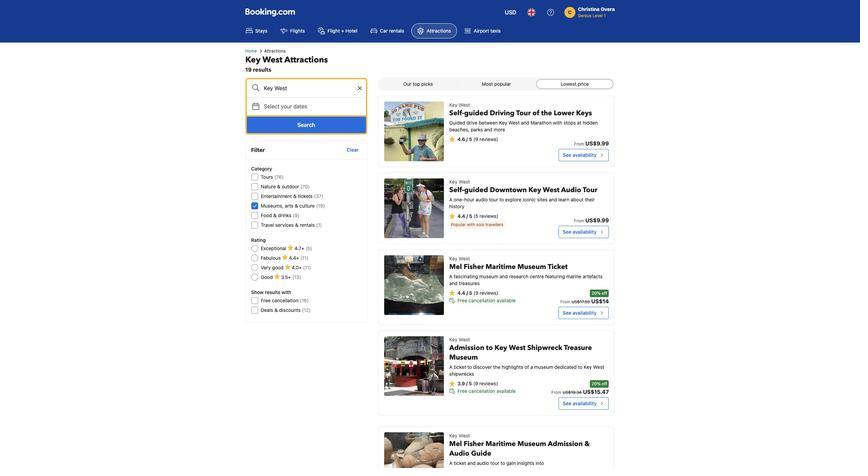 Task type: describe. For each thing, give the bounding box(es) containing it.
2 vertical spatial with
[[282, 290, 291, 295]]

see for shipwreck
[[563, 401, 572, 407]]

(16)
[[300, 298, 309, 304]]

west inside key west mel fisher maritime museum admission & audio guide a ticket and audio tour to gain insights into
[[459, 433, 470, 439]]

available for maritime
[[497, 298, 516, 304]]

us$9.99 for self-guided downtown key west audio tour
[[586, 217, 609, 224]]

and inside key west self-guided downtown key west audio tour a one-hour audio tour to explore iconic sites and learn about their history
[[549, 197, 557, 203]]

key inside key west mel fisher maritime museum ticket a fascinating museum and research centre featuring marine artefacts and treasures
[[449, 256, 458, 262]]

self- for self-guided downtown key west audio tour
[[449, 185, 464, 195]]

stays link
[[240, 23, 273, 38]]

genius
[[578, 13, 592, 18]]

picks
[[422, 81, 433, 87]]

4.7+ (5)
[[295, 246, 312, 251]]

availability for self-guided driving tour of the lower keys
[[573, 152, 597, 158]]

Where are you going? search field
[[247, 79, 366, 97]]

mel for audio
[[449, 440, 462, 449]]

/ right 4.6
[[466, 136, 468, 142]]

self-guided downtown key west audio tour image
[[384, 179, 444, 238]]

popular
[[494, 81, 511, 87]]

4.4+ (11)
[[289, 255, 309, 261]]

drinks
[[278, 213, 292, 218]]

select
[[264, 103, 280, 110]]

see for of
[[563, 152, 572, 158]]

key inside key west attractions 19 results
[[245, 54, 261, 66]]

more
[[494, 127, 505, 133]]

from us$9.99 for self-guided driving tour of the lower keys
[[574, 140, 609, 147]]

sites
[[537, 197, 548, 203]]

from us$9.99 for self-guided downtown key west audio tour
[[574, 217, 609, 224]]

reviews) for guided
[[480, 213, 498, 219]]

fisher for audio
[[464, 440, 484, 449]]

ticket inside key west mel fisher maritime museum admission & audio guide a ticket and audio tour to gain insights into
[[454, 461, 466, 466]]

one-
[[454, 197, 464, 203]]

& inside key west mel fisher maritime museum admission & audio guide a ticket and audio tour to gain insights into
[[585, 440, 590, 449]]

christina
[[578, 6, 600, 12]]

to inside key west mel fisher maritime museum admission & audio guide a ticket and audio tour to gain insights into
[[501, 461, 505, 466]]

to inside key west self-guided downtown key west audio tour a one-hour audio tour to explore iconic sites and learn about their history
[[500, 197, 504, 203]]

nature
[[261, 184, 276, 190]]

between
[[479, 120, 498, 126]]

home link
[[245, 48, 257, 54]]

lower
[[554, 109, 575, 118]]

hour
[[464, 197, 475, 203]]

museum inside the "key west admission to key west shipwreck treasure museum a ticket to discover the highlights of a museum dedicated to key west shipwrecks"
[[535, 364, 553, 370]]

mel for fascinating
[[449, 262, 462, 272]]

see for ticket
[[563, 310, 572, 316]]

3.5+
[[281, 274, 291, 280]]

cancellation for mel
[[469, 298, 495, 304]]

travel
[[261, 222, 274, 228]]

attractions inside key west attractions 19 results
[[285, 54, 328, 66]]

(9)
[[293, 213, 299, 218]]

overa
[[601, 6, 615, 12]]

free cancellation (16)
[[261, 298, 309, 304]]

audio inside key west mel fisher maritime museum admission & audio guide a ticket and audio tour to gain insights into
[[477, 461, 489, 466]]

us$14
[[592, 298, 609, 305]]

outdoor
[[282, 184, 299, 190]]

4.0+
[[292, 265, 302, 271]]

19
[[245, 67, 252, 73]]

3.9 / 5 (9 reviews)
[[458, 381, 498, 387]]

c
[[568, 9, 572, 15]]

marine
[[567, 274, 582, 280]]

tour inside key west self-guided downtown key west audio tour a one-hour audio tour to explore iconic sites and learn about their history
[[583, 185, 598, 195]]

car rentals link
[[365, 23, 410, 38]]

travel services & rentals (1)
[[261, 222, 322, 228]]

free cancellation available for museum
[[458, 388, 516, 394]]

(11) for 4.0+ (11)
[[303, 265, 311, 271]]

see for west
[[563, 229, 572, 235]]

attractions link
[[411, 23, 457, 38]]

a inside key west mel fisher maritime museum admission & audio guide a ticket and audio tour to gain insights into
[[449, 461, 453, 466]]

guided
[[449, 120, 465, 126]]

their
[[585, 197, 595, 203]]

guided for downtown
[[464, 185, 488, 195]]

museum for mel fisher maritime museum ticket
[[518, 262, 546, 272]]

very
[[261, 265, 271, 271]]

(76)
[[275, 174, 284, 180]]

20% off from us$19.34 us$15.47
[[552, 382, 609, 395]]

ticket
[[548, 262, 568, 272]]

insights
[[517, 461, 535, 466]]

3.9
[[458, 381, 465, 387]]

(11) for 4.4+ (11)
[[301, 255, 309, 261]]

home
[[245, 48, 257, 54]]

(19)
[[316, 203, 325, 209]]

culture
[[299, 203, 315, 209]]

clear button
[[344, 144, 362, 156]]

mel fisher maritime museum admission & audio guide image
[[384, 433, 444, 469]]

and left marathon at the right top
[[521, 120, 530, 126]]

usd
[[505, 9, 516, 15]]

from down about
[[574, 218, 584, 224]]

cancellation for admission
[[469, 388, 495, 394]]

see availability for mel fisher maritime museum ticket
[[563, 310, 597, 316]]

us$17.50
[[572, 300, 590, 305]]

/ for admission
[[466, 381, 468, 387]]

tour inside key west self-guided downtown key west audio tour a one-hour audio tour to explore iconic sites and learn about their history
[[489, 197, 498, 203]]

downtown
[[490, 185, 527, 195]]

flight + hotel link
[[312, 23, 363, 38]]

1 vertical spatial results
[[265, 290, 280, 295]]

key west self-guided downtown key west audio tour a one-hour audio tour to explore iconic sites and learn about their history
[[449, 179, 598, 210]]

us$9.99 for self-guided driving tour of the lower keys
[[586, 140, 609, 147]]

key inside key west mel fisher maritime museum admission & audio guide a ticket and audio tour to gain insights into
[[449, 433, 458, 439]]

off for mel fisher maritime museum ticket
[[602, 291, 607, 296]]

solo
[[476, 222, 485, 227]]

self-guided driving tour of the lower keys image
[[384, 102, 444, 161]]

airport
[[474, 28, 489, 34]]

tickets
[[298, 193, 313, 199]]

(9 for to
[[474, 381, 478, 387]]

about
[[571, 197, 584, 203]]

museum for mel fisher maritime museum admission & audio guide
[[518, 440, 546, 449]]

discover
[[473, 364, 492, 370]]

flight + hotel
[[328, 28, 357, 34]]

key west admission to key west shipwreck treasure museum a ticket to discover the highlights of a museum dedicated to key west shipwrecks
[[449, 337, 605, 377]]

audio inside key west mel fisher maritime museum admission & audio guide a ticket and audio tour to gain insights into
[[449, 449, 470, 459]]

tour inside key west mel fisher maritime museum admission & audio guide a ticket and audio tour to gain insights into
[[491, 461, 500, 466]]

4.0+ (11)
[[292, 265, 311, 271]]

airport taxis link
[[459, 23, 507, 38]]

ticket inside the "key west admission to key west shipwreck treasure museum a ticket to discover the highlights of a museum dedicated to key west shipwrecks"
[[454, 364, 466, 370]]

from inside 20% off from us$17.50 us$14
[[561, 300, 570, 305]]

exceptional
[[261, 246, 286, 251]]

fascinating
[[454, 274, 478, 280]]

food & drinks (9)
[[261, 213, 299, 218]]

popular with solo travellers
[[451, 222, 504, 227]]

arts
[[285, 203, 294, 209]]

free for mel
[[458, 298, 468, 304]]

1
[[604, 13, 606, 18]]

(13)
[[292, 274, 301, 280]]

results inside key west attractions 19 results
[[253, 67, 272, 73]]

mel fisher maritime museum ticket image
[[384, 256, 444, 315]]

museums,
[[261, 203, 284, 209]]

fisher for fascinating
[[464, 262, 484, 272]]

west inside key west attractions 19 results
[[263, 54, 283, 66]]

good
[[261, 274, 273, 280]]

treasures
[[459, 281, 480, 286]]

free for admission
[[458, 388, 468, 394]]

4.6 / 5 (9 reviews)
[[458, 136, 498, 142]]

lowest
[[561, 81, 577, 87]]

/ for mel
[[467, 290, 468, 296]]

museum inside the "key west admission to key west shipwreck treasure museum a ticket to discover the highlights of a museum dedicated to key west shipwrecks"
[[449, 353, 478, 362]]

food
[[261, 213, 272, 218]]



Task type: vqa. For each thing, say whether or not it's contained in the screenshot.


Task type: locate. For each thing, give the bounding box(es) containing it.
1 vertical spatial with
[[467, 222, 475, 227]]

with left solo on the right top of page
[[467, 222, 475, 227]]

usd button
[[501, 4, 521, 21]]

1 vertical spatial 20%
[[592, 382, 601, 387]]

available
[[497, 298, 516, 304], [497, 388, 516, 394]]

availability for self-guided downtown key west audio tour
[[573, 229, 597, 235]]

(5)
[[306, 246, 312, 251]]

us$9.99 down hidden
[[586, 140, 609, 147]]

museum right a
[[535, 364, 553, 370]]

tour up marathon at the right top
[[516, 109, 531, 118]]

2 us$9.99 from the top
[[586, 217, 609, 224]]

1 ticket from the top
[[454, 364, 466, 370]]

5 for admission
[[469, 381, 472, 387]]

christina overa genius level 1
[[578, 6, 615, 18]]

1 vertical spatial rentals
[[300, 222, 315, 228]]

0 vertical spatial tour
[[489, 197, 498, 203]]

tour inside key west self-guided driving tour of the lower keys guided drive between key west and marathon with stops at hidden beaches, parks and more
[[516, 109, 531, 118]]

category
[[251, 166, 272, 172]]

0 vertical spatial mel
[[449, 262, 462, 272]]

(11) down 4.7+ (5)
[[301, 255, 309, 261]]

audio inside key west self-guided downtown key west audio tour a one-hour audio tour to explore iconic sites and learn about their history
[[561, 185, 581, 195]]

/
[[466, 136, 468, 142], [467, 213, 468, 219], [467, 290, 468, 296], [466, 381, 468, 387]]

see down us$19.34
[[563, 401, 572, 407]]

1 a from the top
[[449, 197, 453, 203]]

20% inside 20% off from us$19.34 us$15.47
[[592, 382, 601, 387]]

the right discover
[[493, 364, 501, 370]]

1 vertical spatial guided
[[464, 185, 488, 195]]

admission inside the "key west admission to key west shipwreck treasure museum a ticket to discover the highlights of a museum dedicated to key west shipwrecks"
[[449, 343, 484, 353]]

4.6
[[458, 136, 465, 142]]

20% up us$14
[[592, 291, 601, 296]]

museum up centre
[[518, 262, 546, 272]]

most popular
[[482, 81, 511, 87]]

iconic
[[523, 197, 536, 203]]

1 4.4 from the top
[[458, 213, 465, 219]]

3.5+ (13)
[[281, 274, 301, 280]]

0 vertical spatial ticket
[[454, 364, 466, 370]]

4.4 up popular
[[458, 213, 465, 219]]

at
[[577, 120, 582, 126]]

(9 down treasures
[[474, 290, 479, 296]]

results up free cancellation (16)
[[265, 290, 280, 295]]

4.4 for mel
[[458, 290, 465, 296]]

guided up drive
[[464, 109, 488, 118]]

see availability down about
[[563, 229, 597, 235]]

(37)
[[314, 193, 323, 199]]

free up 'deals'
[[261, 298, 271, 304]]

2 vertical spatial museum
[[518, 440, 546, 449]]

and inside key west mel fisher maritime museum admission & audio guide a ticket and audio tour to gain insights into
[[468, 461, 476, 466]]

availability down us$17.50
[[573, 310, 597, 316]]

1 vertical spatial maritime
[[486, 440, 516, 449]]

car
[[380, 28, 388, 34]]

reviews)
[[480, 136, 498, 142], [480, 213, 498, 219], [480, 290, 498, 296], [480, 381, 498, 387]]

cancellation
[[272, 298, 299, 304], [469, 298, 495, 304], [469, 388, 495, 394]]

tours (76)
[[261, 174, 284, 180]]

/ down treasures
[[467, 290, 468, 296]]

with inside key west self-guided driving tour of the lower keys guided drive between key west and marathon with stops at hidden beaches, parks and more
[[553, 120, 563, 126]]

availability down at
[[573, 152, 597, 158]]

2 self- from the top
[[449, 185, 464, 195]]

1 horizontal spatial with
[[467, 222, 475, 227]]

3 a from the top
[[449, 364, 453, 370]]

4 see from the top
[[563, 401, 572, 407]]

2 vertical spatial attractions
[[285, 54, 328, 66]]

a inside key west self-guided downtown key west audio tour a one-hour audio tour to explore iconic sites and learn about their history
[[449, 197, 453, 203]]

1 maritime from the top
[[486, 262, 516, 272]]

see down learn
[[563, 229, 572, 235]]

guided inside key west self-guided downtown key west audio tour a one-hour audio tour to explore iconic sites and learn about their history
[[464, 185, 488, 195]]

booking.com image
[[245, 8, 295, 16]]

fisher up guide
[[464, 440, 484, 449]]

maritime inside key west mel fisher maritime museum ticket a fascinating museum and research centre featuring marine artefacts and treasures
[[486, 262, 516, 272]]

entertainment & tickets (37)
[[261, 193, 323, 199]]

1 availability from the top
[[573, 152, 597, 158]]

us$9.99 down their
[[586, 217, 609, 224]]

2 a from the top
[[449, 274, 453, 280]]

guided inside key west self-guided driving tour of the lower keys guided drive between key west and marathon with stops at hidden beaches, parks and more
[[464, 109, 488, 118]]

1 vertical spatial free cancellation available
[[458, 388, 516, 394]]

maritime up guide
[[486, 440, 516, 449]]

4.4 / 5 (5 reviews)
[[458, 213, 498, 219]]

guided for driving
[[464, 109, 488, 118]]

(5
[[474, 213, 479, 219]]

price
[[578, 81, 589, 87]]

1 vertical spatial the
[[493, 364, 501, 370]]

0 vertical spatial 20%
[[592, 291, 601, 296]]

2 guided from the top
[[464, 185, 488, 195]]

1 vertical spatial from us$9.99
[[574, 217, 609, 224]]

lowest price
[[561, 81, 589, 87]]

show
[[251, 290, 264, 295]]

free cancellation available
[[458, 298, 516, 304], [458, 388, 516, 394]]

from down at
[[574, 142, 584, 147]]

self- for self-guided driving tour of the lower keys
[[449, 109, 464, 118]]

discounts
[[279, 307, 301, 313]]

2 free cancellation available from the top
[[458, 388, 516, 394]]

1 available from the top
[[497, 298, 516, 304]]

level
[[593, 13, 603, 18]]

of inside key west self-guided driving tour of the lower keys guided drive between key west and marathon with stops at hidden beaches, parks and more
[[533, 109, 540, 118]]

free cancellation available down 3.9 / 5 (9 reviews)
[[458, 388, 516, 394]]

1 off from the top
[[602, 291, 607, 296]]

0 vertical spatial maritime
[[486, 262, 516, 272]]

1 horizontal spatial of
[[533, 109, 540, 118]]

see availability for self-guided downtown key west audio tour
[[563, 229, 597, 235]]

20% for admission to key west shipwreck treasure museum
[[592, 382, 601, 387]]

1 vertical spatial mel
[[449, 440, 462, 449]]

1 horizontal spatial admission
[[548, 440, 583, 449]]

museum inside key west mel fisher maritime museum admission & audio guide a ticket and audio tour to gain insights into
[[518, 440, 546, 449]]

1 vertical spatial fisher
[[464, 440, 484, 449]]

1 vertical spatial audio
[[449, 449, 470, 459]]

popular
[[451, 222, 466, 227]]

self- up one-
[[449, 185, 464, 195]]

0 vertical spatial results
[[253, 67, 272, 73]]

from
[[574, 142, 584, 147], [574, 218, 584, 224], [561, 300, 570, 305], [552, 390, 562, 395]]

see availability down at
[[563, 152, 597, 158]]

keys
[[576, 109, 592, 118]]

1 us$9.99 from the top
[[586, 140, 609, 147]]

fisher up fascinating
[[464, 262, 484, 272]]

1 see availability from the top
[[563, 152, 597, 158]]

&
[[277, 184, 281, 190], [293, 193, 297, 199], [295, 203, 298, 209], [273, 213, 277, 218], [295, 222, 299, 228], [275, 307, 278, 313], [585, 440, 590, 449]]

from inside 20% off from us$19.34 us$15.47
[[552, 390, 562, 395]]

4.4 for self-
[[458, 213, 465, 219]]

from us$9.99 down hidden
[[574, 140, 609, 147]]

2 availability from the top
[[573, 229, 597, 235]]

3 availability from the top
[[573, 310, 597, 316]]

1 free cancellation available from the top
[[458, 298, 516, 304]]

0 vertical spatial (11)
[[301, 255, 309, 261]]

tour down downtown
[[489, 197, 498, 203]]

(9 right the 3.9
[[474, 381, 478, 387]]

0 horizontal spatial museum
[[480, 274, 498, 280]]

availability down their
[[573, 229, 597, 235]]

self- up guided
[[449, 109, 464, 118]]

1 vertical spatial museum
[[535, 364, 553, 370]]

1 horizontal spatial museum
[[535, 364, 553, 370]]

5 for self-
[[469, 213, 472, 219]]

5 left (5
[[469, 213, 472, 219]]

see availability down us$19.34
[[563, 401, 597, 407]]

audio down guide
[[477, 461, 489, 466]]

of inside the "key west admission to key west shipwreck treasure museum a ticket to discover the highlights of a museum dedicated to key west shipwrecks"
[[525, 364, 529, 370]]

into
[[536, 461, 544, 466]]

very good
[[261, 265, 284, 271]]

stops
[[564, 120, 576, 126]]

fisher inside key west mel fisher maritime museum ticket a fascinating museum and research centre featuring marine artefacts and treasures
[[464, 262, 484, 272]]

1 vertical spatial of
[[525, 364, 529, 370]]

0 vertical spatial museum
[[480, 274, 498, 280]]

off inside 20% off from us$17.50 us$14
[[602, 291, 607, 296]]

free down the 3.9
[[458, 388, 468, 394]]

parks
[[471, 127, 483, 133]]

off up us$14
[[602, 291, 607, 296]]

/ left (5
[[467, 213, 468, 219]]

free down 4.4 / 5 (9 reviews)
[[458, 298, 468, 304]]

museum up 4.4 / 5 (9 reviews)
[[480, 274, 498, 280]]

1 vertical spatial self-
[[449, 185, 464, 195]]

guide
[[471, 449, 491, 459]]

good
[[272, 265, 284, 271]]

0 vertical spatial (9
[[474, 136, 478, 142]]

audio up about
[[561, 185, 581, 195]]

rating
[[251, 237, 266, 243]]

west
[[263, 54, 283, 66], [459, 102, 470, 108], [509, 120, 520, 126], [459, 179, 470, 185], [543, 185, 560, 195], [459, 256, 470, 262], [459, 337, 470, 343], [509, 343, 526, 353], [593, 364, 605, 370], [459, 433, 470, 439]]

5
[[469, 136, 472, 142], [469, 213, 472, 219], [469, 290, 472, 296], [469, 381, 472, 387]]

reviews) for to
[[480, 381, 498, 387]]

our
[[403, 81, 412, 87]]

4.7+
[[295, 246, 304, 251]]

0 vertical spatial available
[[497, 298, 516, 304]]

a inside key west mel fisher maritime museum ticket a fascinating museum and research centre featuring marine artefacts and treasures
[[449, 274, 453, 280]]

+
[[341, 28, 344, 34]]

deals
[[261, 307, 273, 313]]

museum inside key west mel fisher maritime museum ticket a fascinating museum and research centre featuring marine artefacts and treasures
[[480, 274, 498, 280]]

to right dedicated
[[578, 364, 583, 370]]

0 vertical spatial off
[[602, 291, 607, 296]]

explore
[[505, 197, 522, 203]]

maritime
[[486, 262, 516, 272], [486, 440, 516, 449]]

(70)
[[301, 184, 310, 190]]

5 right the 3.9
[[469, 381, 472, 387]]

off inside 20% off from us$19.34 us$15.47
[[602, 382, 607, 387]]

1 vertical spatial audio
[[477, 461, 489, 466]]

1 vertical spatial available
[[497, 388, 516, 394]]

1 horizontal spatial tour
[[583, 185, 598, 195]]

with
[[553, 120, 563, 126], [467, 222, 475, 227], [282, 290, 291, 295]]

key west mel fisher maritime museum ticket a fascinating museum and research centre featuring marine artefacts and treasures
[[449, 256, 603, 286]]

with up free cancellation (16)
[[282, 290, 291, 295]]

from left us$17.50
[[561, 300, 570, 305]]

marathon
[[531, 120, 552, 126]]

mel inside key west mel fisher maritime museum admission & audio guide a ticket and audio tour to gain insights into
[[449, 440, 462, 449]]

/ right the 3.9
[[466, 381, 468, 387]]

west inside key west mel fisher maritime museum ticket a fascinating museum and research centre featuring marine artefacts and treasures
[[459, 256, 470, 262]]

0 vertical spatial from us$9.99
[[574, 140, 609, 147]]

cancellation up deals & discounts (12)
[[272, 298, 299, 304]]

and down guide
[[468, 461, 476, 466]]

0 vertical spatial audio
[[476, 197, 488, 203]]

the inside key west self-guided driving tour of the lower keys guided drive between key west and marathon with stops at hidden beaches, parks and more
[[541, 109, 552, 118]]

1 vertical spatial attractions
[[264, 48, 286, 54]]

dedicated
[[555, 364, 577, 370]]

0 vertical spatial admission
[[449, 343, 484, 353]]

see availability for self-guided driving tour of the lower keys
[[563, 152, 597, 158]]

see availability
[[563, 152, 597, 158], [563, 229, 597, 235], [563, 310, 597, 316], [563, 401, 597, 407]]

0 horizontal spatial of
[[525, 364, 529, 370]]

2 maritime from the top
[[486, 440, 516, 449]]

admission
[[449, 343, 484, 353], [548, 440, 583, 449]]

off up us$15.47
[[602, 382, 607, 387]]

(9 for fisher
[[474, 290, 479, 296]]

ticket
[[454, 364, 466, 370], [454, 461, 466, 466]]

fisher inside key west mel fisher maritime museum admission & audio guide a ticket and audio tour to gain insights into
[[464, 440, 484, 449]]

0 vertical spatial fisher
[[464, 262, 484, 272]]

availability for mel fisher maritime museum ticket
[[573, 310, 597, 316]]

filter
[[251, 147, 265, 153]]

audio left guide
[[449, 449, 470, 459]]

the inside the "key west admission to key west shipwreck treasure museum a ticket to discover the highlights of a museum dedicated to key west shipwrecks"
[[493, 364, 501, 370]]

see down stops
[[563, 152, 572, 158]]

driving
[[490, 109, 515, 118]]

guided up hour
[[464, 185, 488, 195]]

museum inside key west mel fisher maritime museum ticket a fascinating museum and research centre featuring marine artefacts and treasures
[[518, 262, 546, 272]]

2 available from the top
[[497, 388, 516, 394]]

see availability down us$17.50
[[563, 310, 597, 316]]

museum up the insights at right
[[518, 440, 546, 449]]

0 vertical spatial us$9.99
[[586, 140, 609, 147]]

results right '19'
[[253, 67, 272, 73]]

fabulous
[[261, 255, 281, 261]]

/ for self-
[[467, 213, 468, 219]]

2 off from the top
[[602, 382, 607, 387]]

1 mel from the top
[[449, 262, 462, 272]]

available down research at the right bottom
[[497, 298, 516, 304]]

1 horizontal spatial the
[[541, 109, 552, 118]]

1 vertical spatial us$9.99
[[586, 217, 609, 224]]

with down the lower on the top right
[[553, 120, 563, 126]]

to up discover
[[486, 343, 493, 353]]

3 see availability from the top
[[563, 310, 597, 316]]

5 right 4.6
[[469, 136, 472, 142]]

2 horizontal spatial with
[[553, 120, 563, 126]]

3 see from the top
[[563, 310, 572, 316]]

your
[[281, 103, 292, 110]]

self- inside key west self-guided driving tour of the lower keys guided drive between key west and marathon with stops at hidden beaches, parks and more
[[449, 109, 464, 118]]

0 horizontal spatial audio
[[449, 449, 470, 459]]

20% off from us$17.50 us$14
[[561, 291, 609, 305]]

rentals right car on the left
[[389, 28, 404, 34]]

1 guided from the top
[[464, 109, 488, 118]]

hidden
[[583, 120, 598, 126]]

free
[[261, 298, 271, 304], [458, 298, 468, 304], [458, 388, 468, 394]]

and right sites
[[549, 197, 557, 203]]

shipwrecks
[[449, 371, 474, 377]]

2 fisher from the top
[[464, 440, 484, 449]]

maritime up research at the right bottom
[[486, 262, 516, 272]]

see availability for admission to key west shipwreck treasure museum
[[563, 401, 597, 407]]

from us$9.99 down their
[[574, 217, 609, 224]]

1 vertical spatial off
[[602, 382, 607, 387]]

audio
[[561, 185, 581, 195], [449, 449, 470, 459]]

1 see from the top
[[563, 152, 572, 158]]

to left explore
[[500, 197, 504, 203]]

2 20% from the top
[[592, 382, 601, 387]]

0 vertical spatial with
[[553, 120, 563, 126]]

entertainment
[[261, 193, 292, 199]]

a
[[531, 364, 533, 370]]

1 vertical spatial admission
[[548, 440, 583, 449]]

1 vertical spatial ticket
[[454, 461, 466, 466]]

attractions
[[427, 28, 451, 34], [264, 48, 286, 54], [285, 54, 328, 66]]

1 vertical spatial tour
[[583, 185, 598, 195]]

0 vertical spatial guided
[[464, 109, 488, 118]]

1 fisher from the top
[[464, 262, 484, 272]]

2 ticket from the top
[[454, 461, 466, 466]]

1 from us$9.99 from the top
[[574, 140, 609, 147]]

self- inside key west self-guided downtown key west audio tour a one-hour audio tour to explore iconic sites and learn about their history
[[449, 185, 464, 195]]

flights
[[290, 28, 305, 34]]

2 see from the top
[[563, 229, 572, 235]]

2 vertical spatial (9
[[474, 381, 478, 387]]

available down highlights
[[497, 388, 516, 394]]

1 vertical spatial 4.4
[[458, 290, 465, 296]]

off for admission to key west shipwreck treasure museum
[[602, 382, 607, 387]]

4.4+
[[289, 255, 299, 261]]

audio right hour
[[476, 197, 488, 203]]

museum up shipwrecks
[[449, 353, 478, 362]]

4 a from the top
[[449, 461, 453, 466]]

0 horizontal spatial tour
[[516, 109, 531, 118]]

results
[[253, 67, 272, 73], [265, 290, 280, 295]]

1 vertical spatial (9
[[474, 290, 479, 296]]

0 vertical spatial of
[[533, 109, 540, 118]]

rentals
[[389, 28, 404, 34], [300, 222, 315, 228]]

1 vertical spatial museum
[[449, 353, 478, 362]]

(9 down parks
[[474, 136, 478, 142]]

search button
[[247, 117, 366, 133]]

4 see availability from the top
[[563, 401, 597, 407]]

rentals left (1)
[[300, 222, 315, 228]]

reviews) for fisher
[[480, 290, 498, 296]]

0 vertical spatial tour
[[516, 109, 531, 118]]

5 for mel
[[469, 290, 472, 296]]

1 vertical spatial tour
[[491, 461, 500, 466]]

availability for admission to key west shipwreck treasure museum
[[573, 401, 597, 407]]

20% inside 20% off from us$17.50 us$14
[[592, 291, 601, 296]]

us$9.99
[[586, 140, 609, 147], [586, 217, 609, 224]]

our top picks
[[403, 81, 433, 87]]

a
[[449, 197, 453, 203], [449, 274, 453, 280], [449, 364, 453, 370], [449, 461, 453, 466]]

4.4 down treasures
[[458, 290, 465, 296]]

from left us$19.34
[[552, 390, 562, 395]]

(11)
[[301, 255, 309, 261], [303, 265, 311, 271]]

0 horizontal spatial admission
[[449, 343, 484, 353]]

and down fascinating
[[449, 281, 458, 286]]

tour left gain
[[491, 461, 500, 466]]

2 from us$9.99 from the top
[[574, 217, 609, 224]]

0 horizontal spatial with
[[282, 290, 291, 295]]

admission inside key west mel fisher maritime museum admission & audio guide a ticket and audio tour to gain insights into
[[548, 440, 583, 449]]

the up marathon at the right top
[[541, 109, 552, 118]]

free cancellation available for fascinating
[[458, 298, 516, 304]]

beaches,
[[449, 127, 470, 133]]

0 horizontal spatial rentals
[[300, 222, 315, 228]]

0 vertical spatial museum
[[518, 262, 546, 272]]

0 vertical spatial audio
[[561, 185, 581, 195]]

free cancellation available down 4.4 / 5 (9 reviews)
[[458, 298, 516, 304]]

treasure
[[564, 343, 592, 353]]

0 vertical spatial attractions
[[427, 28, 451, 34]]

to up shipwrecks
[[468, 364, 472, 370]]

of left a
[[525, 364, 529, 370]]

admission to key west shipwreck treasure museum image
[[384, 337, 444, 396]]

availability down 20% off from us$19.34 us$15.47
[[573, 401, 597, 407]]

maritime inside key west mel fisher maritime museum admission & audio guide a ticket and audio tour to gain insights into
[[486, 440, 516, 449]]

4 availability from the top
[[573, 401, 597, 407]]

featuring
[[545, 274, 565, 280]]

0 vertical spatial rentals
[[389, 28, 404, 34]]

maritime for museum
[[486, 262, 516, 272]]

0 vertical spatial 4.4
[[458, 213, 465, 219]]

your account menu christina overa genius level 1 element
[[565, 3, 618, 19]]

mel inside key west mel fisher maritime museum ticket a fascinating museum and research centre featuring marine artefacts and treasures
[[449, 262, 462, 272]]

1 horizontal spatial rentals
[[389, 28, 404, 34]]

key west attractions 19 results
[[245, 54, 328, 73]]

0 horizontal spatial the
[[493, 364, 501, 370]]

a inside the "key west admission to key west shipwreck treasure museum a ticket to discover the highlights of a museum dedicated to key west shipwrecks"
[[449, 364, 453, 370]]

and left research at the right bottom
[[500, 274, 508, 280]]

(1)
[[316, 222, 322, 228]]

tour up their
[[583, 185, 598, 195]]

and down between
[[484, 127, 493, 133]]

0 vertical spatial self-
[[449, 109, 464, 118]]

cancellation down 3.9 / 5 (9 reviews)
[[469, 388, 495, 394]]

audio inside key west self-guided downtown key west audio tour a one-hour audio tour to explore iconic sites and learn about their history
[[476, 197, 488, 203]]

1 horizontal spatial audio
[[561, 185, 581, 195]]

show results with
[[251, 290, 291, 295]]

20% up us$15.47
[[592, 382, 601, 387]]

museums, arts & culture (19)
[[261, 203, 325, 209]]

5 down treasures
[[469, 290, 472, 296]]

1 self- from the top
[[449, 109, 464, 118]]

tour
[[516, 109, 531, 118], [583, 185, 598, 195]]

travellers
[[486, 222, 504, 227]]

history
[[449, 204, 465, 210]]

(11) right the 4.0+
[[303, 265, 311, 271]]

1 vertical spatial (11)
[[303, 265, 311, 271]]

maritime for guide
[[486, 440, 516, 449]]

see down 20% off from us$17.50 us$14
[[563, 310, 572, 316]]

0 vertical spatial free cancellation available
[[458, 298, 516, 304]]

2 mel from the top
[[449, 440, 462, 449]]

key west self-guided driving tour of the lower keys guided drive between key west and marathon with stops at hidden beaches, parks and more
[[449, 102, 598, 133]]

0 vertical spatial the
[[541, 109, 552, 118]]

2 4.4 from the top
[[458, 290, 465, 296]]

2 see availability from the top
[[563, 229, 597, 235]]

of up marathon at the right top
[[533, 109, 540, 118]]

20% for mel fisher maritime museum ticket
[[592, 291, 601, 296]]

available for key
[[497, 388, 516, 394]]

cancellation down 4.4 / 5 (9 reviews)
[[469, 298, 495, 304]]

gain
[[507, 461, 516, 466]]

car rentals
[[380, 28, 404, 34]]

to left gain
[[501, 461, 505, 466]]

1 20% from the top
[[592, 291, 601, 296]]



